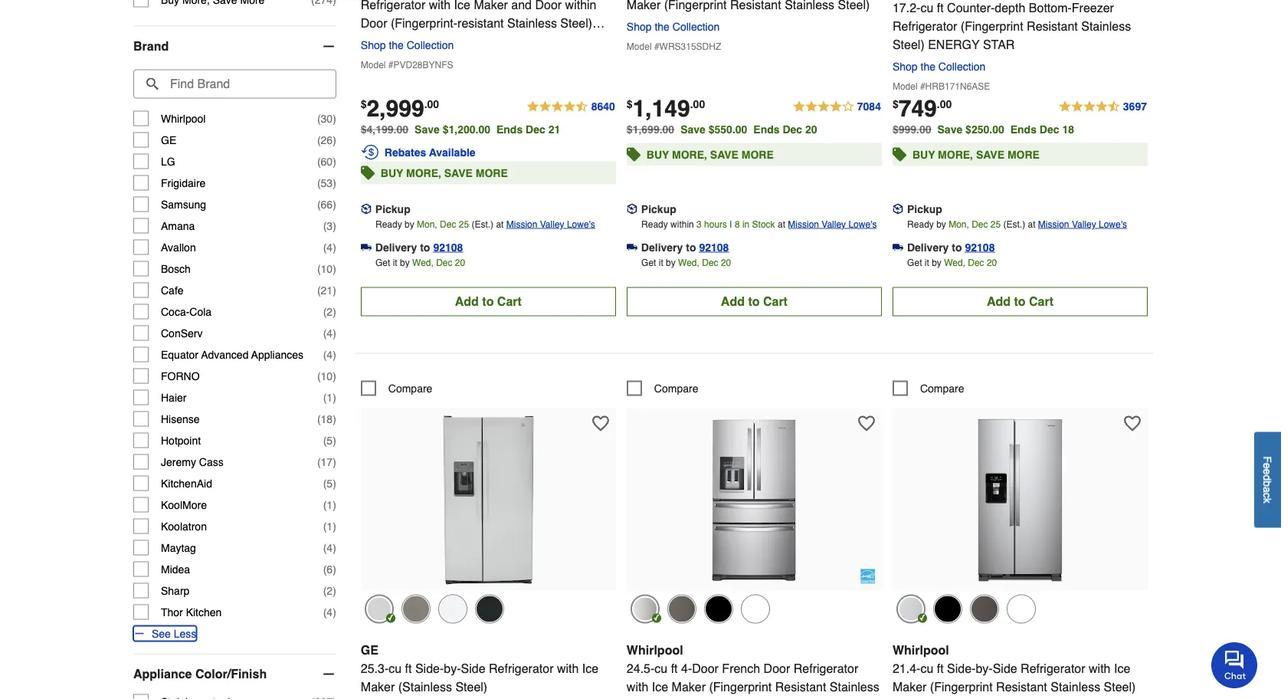 Task type: describe. For each thing, give the bounding box(es) containing it.
energy inside 17.2-cu ft counter-depth bottom-freezer refrigerator (fingerprint resistant stainless steel) energy star
[[928, 37, 980, 52]]

( for haier
[[323, 391, 327, 404]]

) for bosch
[[333, 263, 336, 275]]

# for hrb171n6ase
[[921, 81, 926, 91]]

less
[[174, 627, 197, 640]]

2 for coca-cola
[[327, 305, 333, 318]]

wrs315sdhz
[[660, 41, 722, 52]]

whirlpool 21.4-cu ft side-by-side refrigerator with ice maker (fingerprint resistant stainless steel) image
[[936, 416, 1105, 584]]

4 for thor kitchen
[[327, 606, 333, 618]]

10 for bosch
[[321, 263, 333, 275]]

1 add from the left
[[455, 294, 479, 308]]

whirlpool 24.5-cu ft 4-door french door refrigerator with ice maker (fingerprint resistant stainless steel) energy star image
[[670, 416, 839, 584]]

$250.00
[[966, 123, 1005, 135]]

more, for 749
[[938, 148, 974, 160]]

2 e from the top
[[1262, 469, 1274, 475]]

$ 749 .00
[[893, 95, 952, 121]]

hrb171n6ase
[[926, 81, 991, 91]]

4-
[[681, 661, 692, 676]]

collection for model # hrb171n6ase
[[939, 60, 986, 72]]

$4,199.00 save $1,200.00 ends dec 21
[[361, 123, 561, 135]]

koolmore
[[161, 499, 207, 511]]

1 fingerprint resistant black stainless image from the left
[[668, 594, 697, 623]]

( 1 ) for koolatron
[[323, 520, 336, 532]]

rebates available button
[[361, 143, 616, 161]]

c
[[1262, 493, 1274, 498]]

) for midea
[[333, 563, 336, 575]]

equator advanced appliances
[[161, 348, 304, 361]]

save down $ 749 .00
[[938, 123, 963, 135]]

actual price $749.00 element
[[893, 95, 952, 121]]

60
[[321, 155, 333, 167]]

) for frigidaire
[[333, 177, 336, 189]]

92108 for first 'mission valley lowe's' button
[[433, 241, 463, 253]]

in
[[743, 219, 750, 229]]

30
[[321, 112, 333, 125]]

cafe
[[161, 284, 184, 296]]

21.4-
[[893, 661, 921, 676]]

black image
[[934, 594, 963, 623]]

more, for 1,149
[[672, 148, 707, 160]]

at for pickup icon
[[1028, 219, 1036, 229]]

( 3 )
[[323, 220, 336, 232]]

model # pvd28bynfs
[[361, 59, 453, 70]]

) for coca-cola
[[333, 305, 336, 318]]

delivery to 92108 for pickup icon
[[908, 241, 995, 253]]

cass
[[199, 456, 224, 468]]

( 5 ) for kitchenaid
[[323, 477, 336, 489]]

actual price $1,149.00 element
[[627, 95, 705, 121]]

more for 749
[[1008, 148, 1040, 160]]

star inside whirlpool 24.5-cu ft 4-door french door refrigerator with ice maker (fingerprint resistant stainless steel) energy star
[[717, 698, 749, 699]]

white image for 2nd fingerprint resistant stainless steel image from right
[[741, 594, 770, 623]]

see
[[152, 627, 171, 640]]

cu for whirlpool 24.5-cu ft 4-door french door refrigerator with ice maker (fingerprint resistant stainless steel) energy star
[[655, 661, 668, 676]]

) for avallon
[[333, 241, 336, 253]]

( 10 ) for forno
[[317, 370, 336, 382]]

jeremy
[[161, 456, 196, 468]]

( for jeremy cass
[[317, 456, 321, 468]]

steel) inside "ge 25.3-cu ft side-by-side refrigerator with ice maker (stainless steel)"
[[456, 680, 488, 694]]

color/finish
[[195, 667, 267, 681]]

5 for hotpoint
[[327, 434, 333, 447]]

1 add to cart button from the left
[[361, 287, 616, 316]]

energy inside whirlpool 24.5-cu ft 4-door french door refrigerator with ice maker (fingerprint resistant stainless steel) energy star
[[662, 698, 714, 699]]

conserv
[[161, 327, 203, 339]]

0 horizontal spatial 3
[[327, 220, 333, 232]]

0 horizontal spatial 21
[[321, 284, 333, 296]]

( 2 ) for coca-cola
[[323, 305, 336, 318]]

2 add from the left
[[721, 294, 745, 308]]

lg
[[161, 155, 175, 167]]

cu inside 17.2-cu ft counter-depth bottom-freezer refrigerator (fingerprint resistant stainless steel) energy star
[[921, 1, 934, 15]]

coca-
[[161, 305, 190, 318]]

tag filled image
[[361, 162, 375, 183]]

8
[[735, 219, 740, 229]]

ft for whirlpool 21.4-cu ft side-by-side refrigerator with ice maker (fingerprint resistant stainless steel)
[[937, 661, 944, 676]]

pickup image
[[893, 204, 904, 214]]

samsung
[[161, 198, 206, 210]]

7084 button
[[792, 98, 882, 116]]

( 53 )
[[317, 177, 336, 189]]

$1,699.00
[[627, 123, 675, 135]]

coca-cola
[[161, 305, 212, 318]]

b
[[1262, 481, 1274, 487]]

0 horizontal spatial buy
[[381, 167, 403, 179]]

( 17 )
[[317, 456, 336, 468]]

stainless inside whirlpool 21.4-cu ft side-by-side refrigerator with ice maker (fingerprint resistant stainless steel)
[[1051, 680, 1101, 694]]

kitchen
[[186, 606, 222, 618]]

1 horizontal spatial 21
[[549, 123, 561, 135]]

was price $999.00 element
[[893, 119, 938, 135]]

lowe's for 1st 'mission valley lowe's' button from the right
[[1099, 219, 1128, 229]]

# for wrs315sdhz
[[655, 41, 660, 52]]

thor
[[161, 606, 183, 618]]

available
[[429, 146, 476, 158]]

4.5 stars image for 2,999
[[526, 98, 616, 116]]

17.2-cu ft counter-depth bottom-freezer refrigerator (fingerprint resistant stainless steel) energy star
[[893, 1, 1132, 52]]

haier
[[161, 391, 187, 404]]

.00 for 2,999
[[424, 98, 439, 110]]

( for midea
[[323, 563, 327, 575]]

( 4 ) for thor kitchen
[[323, 606, 336, 618]]

depth
[[995, 1, 1026, 15]]

savings save $1,200.00 element
[[415, 123, 567, 135]]

1 horizontal spatial 3
[[697, 219, 702, 229]]

compare for 5001986439 element
[[388, 382, 433, 394]]

hours
[[705, 219, 728, 229]]

maker inside whirlpool 24.5-cu ft 4-door french door refrigerator with ice maker (fingerprint resistant stainless steel) energy star
[[672, 680, 706, 694]]

appliance
[[133, 667, 192, 681]]

stock
[[752, 219, 775, 229]]

was price $1,699.00 element
[[627, 119, 681, 135]]

cola
[[190, 305, 212, 318]]

5 for kitchenaid
[[327, 477, 333, 489]]

0 horizontal spatial buy more, save more
[[381, 167, 508, 179]]

ends dec 18 element
[[1011, 123, 1081, 135]]

forno
[[161, 370, 200, 382]]

maker for 21.4-
[[893, 680, 927, 694]]

frigidaire
[[161, 177, 206, 189]]

92108 for 1st 'mission valley lowe's' button from the right
[[965, 241, 995, 253]]

0 vertical spatial 18
[[1063, 123, 1075, 135]]

wed, for pickup image associated with ready within 3 hours | 8 in stock at mission valley lowe's
[[678, 257, 700, 268]]

rebates available
[[385, 146, 476, 158]]

( for amana
[[323, 220, 327, 232]]

delivery to 92108 for pickup image associated with ready within 3 hours | 8 in stock at mission valley lowe's
[[641, 241, 729, 253]]

was price $4,199.00 element
[[361, 119, 415, 135]]

whirlpool 21.4-cu ft side-by-side refrigerator with ice maker (fingerprint resistant stainless steel)
[[893, 643, 1136, 694]]

1 fingerprint resistant stainless steel image from the left
[[631, 594, 660, 623]]

$999.00
[[893, 123, 932, 135]]

resistant inside 17.2-cu ft counter-depth bottom-freezer refrigerator (fingerprint resistant stainless steel) energy star
[[1027, 19, 1078, 33]]

( 18 )
[[317, 413, 336, 425]]

.00 for 749
[[937, 98, 952, 110]]

shop the collection for wrs315sdhz
[[627, 20, 720, 32]]

mission for pickup image related to ready by mon, dec 25 (est.) at mission valley lowe's
[[506, 219, 538, 229]]

2 lowe's from the left
[[849, 219, 877, 229]]

( 66 )
[[317, 198, 336, 210]]

2 door from the left
[[764, 661, 791, 676]]

2 black image from the left
[[704, 594, 733, 623]]

valley for first 'mission valley lowe's' button
[[540, 219, 565, 229]]

collection for model # wrs315sdhz
[[673, 20, 720, 32]]

heart outline image
[[1124, 415, 1141, 432]]

hisense
[[161, 413, 200, 425]]

( for equator advanced appliances
[[323, 348, 327, 361]]

thor kitchen
[[161, 606, 222, 618]]

freezer
[[1072, 1, 1115, 15]]

3 mission valley lowe's button from the left
[[1039, 216, 1128, 232]]

mission for pickup icon
[[1039, 219, 1070, 229]]

53
[[321, 177, 333, 189]]

( for cafe
[[317, 284, 321, 296]]

stainless inside 17.2-cu ft counter-depth bottom-freezer refrigerator (fingerprint resistant stainless steel) energy star
[[1082, 19, 1132, 33]]

( for samsung
[[317, 198, 321, 210]]

whirlpool24.5-cu ft 4-door french door refrigerator with ice maker (fingerprint resistant stainless steel) energy star element
[[627, 408, 882, 590]]

24.5-
[[627, 661, 655, 676]]

ice inside whirlpool 24.5-cu ft 4-door french door refrigerator with ice maker (fingerprint resistant stainless steel) energy star
[[652, 680, 669, 694]]

) for samsung
[[333, 198, 336, 210]]

( for conserv
[[323, 327, 327, 339]]

3 add to cart from the left
[[987, 294, 1054, 308]]

2 mission from the left
[[788, 219, 819, 229]]

refrigerator for whirlpool 21.4-cu ft side-by-side refrigerator with ice maker (fingerprint resistant stainless steel)
[[1021, 661, 1086, 676]]

# for pvd28bynfs
[[388, 59, 394, 70]]

pvd28bynfs
[[394, 59, 453, 70]]

get for pickup image associated with ready within 3 hours | 8 in stock at mission valley lowe's
[[642, 257, 656, 268]]

save down $ 1,149 .00
[[681, 123, 706, 135]]

749
[[899, 95, 937, 121]]

ends dec 20 element
[[754, 123, 824, 135]]

whirlpool 24.5-cu ft 4-door french door refrigerator with ice maker (fingerprint resistant stainless steel) energy star
[[627, 643, 880, 699]]

see less button
[[133, 626, 197, 641]]

french
[[722, 661, 761, 676]]

25.3-
[[361, 661, 389, 676]]

2 heart outline image from the left
[[858, 415, 875, 432]]

1 add to cart from the left
[[455, 294, 522, 308]]

f e e d b a c k
[[1262, 456, 1274, 503]]

rebates
[[385, 146, 426, 158]]

side- for (fingerprint
[[948, 661, 976, 676]]

mon, for first 'mission valley lowe's' button
[[417, 219, 437, 229]]

20 for second 'mission valley lowe's' button from left
[[721, 257, 731, 268]]

2 add to cart button from the left
[[627, 287, 882, 316]]

refrigerator for 17.2-cu ft counter-depth bottom-freezer refrigerator (fingerprint resistant stainless steel) energy star
[[893, 19, 958, 33]]

2 add to cart from the left
[[721, 294, 788, 308]]

$4,199.00
[[361, 123, 409, 135]]

by for second 'mission valley lowe's' button from left
[[666, 257, 676, 268]]

see less
[[152, 627, 197, 640]]

(fingerprint inside whirlpool 21.4-cu ft side-by-side refrigerator with ice maker (fingerprint resistant stainless steel)
[[930, 680, 993, 694]]

1 e from the top
[[1262, 463, 1274, 469]]

white image
[[438, 594, 467, 623]]

2 fingerprint resistant stainless steel image from the left
[[897, 594, 926, 623]]

ft for ge 25.3-cu ft side-by-side refrigerator with ice maker (stainless steel)
[[405, 661, 412, 676]]

7084
[[858, 100, 881, 112]]

save up rebates available
[[415, 123, 440, 135]]

bosch
[[161, 263, 191, 275]]

5001986439 element
[[361, 380, 433, 396]]

it for second 'mission valley lowe's' button from left
[[659, 257, 664, 268]]

save down the $250.00
[[977, 148, 1005, 160]]

2 fingerprint resistant black stainless image from the left
[[970, 594, 1000, 623]]

truck filled image
[[361, 242, 372, 253]]

2 mission valley lowe's button from the left
[[788, 216, 877, 232]]

25 for first 'mission valley lowe's' button
[[459, 219, 469, 229]]

) for maytag
[[333, 542, 336, 554]]

2 ready by mon, dec 25 (est.) at mission valley lowe's from the left
[[908, 219, 1128, 229]]

4 stars image
[[792, 98, 882, 116]]

whirlpool for whirlpool 24.5-cu ft 4-door french door refrigerator with ice maker (fingerprint resistant stainless steel) energy star
[[627, 643, 683, 657]]

1000257811 element
[[627, 380, 699, 396]]

save down $1,699.00 save $550.00 ends dec 20
[[710, 148, 739, 160]]

1 mission valley lowe's button from the left
[[506, 216, 596, 232]]

more for 1,149
[[742, 148, 774, 160]]

resistant inside whirlpool 21.4-cu ft side-by-side refrigerator with ice maker (fingerprint resistant stainless steel)
[[997, 680, 1048, 694]]

appliances
[[251, 348, 304, 361]]

ge for ge 25.3-cu ft side-by-side refrigerator with ice maker (stainless steel)
[[361, 643, 379, 657]]

1 for koolmore
[[327, 499, 333, 511]]

ready within 3 hours | 8 in stock at mission valley lowe's
[[642, 219, 877, 229]]

within
[[671, 219, 694, 229]]

92108 for second 'mission valley lowe's' button from left
[[699, 241, 729, 253]]

66
[[321, 198, 333, 210]]

midea
[[161, 563, 190, 575]]



Task type: locate. For each thing, give the bounding box(es) containing it.
ft inside "ge 25.3-cu ft side-by-side refrigerator with ice maker (stainless steel)"
[[405, 661, 412, 676]]

side inside "ge 25.3-cu ft side-by-side refrigerator with ice maker (stainless steel)"
[[461, 661, 486, 676]]

pickup image
[[361, 204, 372, 214], [627, 204, 638, 214]]

heart outline image
[[592, 415, 609, 432], [858, 415, 875, 432]]

1 tag filled image from the left
[[627, 144, 641, 165]]

buy more, save more down $999.00 save $250.00 ends dec 18
[[913, 148, 1040, 160]]

star down depth
[[983, 37, 1015, 52]]

ice for 25.3-cu ft side-by-side refrigerator with ice maker (stainless steel)
[[582, 661, 599, 676]]

1 horizontal spatial tag filled image
[[893, 144, 907, 165]]

2 delivery to 92108 from the left
[[641, 241, 729, 253]]

20 ) from the top
[[333, 520, 336, 532]]

1 door from the left
[[692, 661, 719, 676]]

17.2-cu ft counter-depth bottom-freezer refrigerator (fingerprint resistant stainless steel) energy star link
[[893, 0, 1148, 54]]

fingerprint resistant stainless steel image
[[631, 594, 660, 623], [897, 594, 926, 623]]

17.2-
[[893, 1, 921, 15]]

1 ends from the left
[[497, 123, 523, 135]]

model for model # hrb171n6ase
[[893, 81, 918, 91]]

4 4 from the top
[[327, 542, 333, 554]]

1 horizontal spatial $
[[627, 98, 633, 110]]

3 ) from the top
[[333, 155, 336, 167]]

delivery for pickup image associated with ready within 3 hours | 8 in stock at mission valley lowe's
[[641, 241, 683, 253]]

2,999
[[367, 95, 424, 121]]

0 horizontal spatial fingerprint resistant black stainless image
[[668, 594, 697, 623]]

4.5 stars image for 749
[[1058, 98, 1148, 116]]

2 down 6
[[327, 584, 333, 597]]

2 valley from the left
[[822, 219, 846, 229]]

1 horizontal spatial truck filled image
[[893, 242, 904, 253]]

1 horizontal spatial buy
[[647, 148, 669, 160]]

2 horizontal spatial pickup
[[908, 203, 943, 215]]

0 vertical spatial shop
[[627, 20, 652, 32]]

$ up $4,199.00
[[361, 98, 367, 110]]

( for bosch
[[317, 263, 321, 275]]

get it by wed, dec 20 for second 'mission valley lowe's' button from left
[[642, 257, 731, 268]]

savings save $250.00 element
[[938, 123, 1081, 135]]

1 compare from the left
[[388, 382, 433, 394]]

ends right the $250.00
[[1011, 123, 1037, 135]]

( 4 ) right appliances
[[323, 348, 336, 361]]

0 horizontal spatial ice
[[582, 661, 599, 676]]

17 ) from the top
[[333, 456, 336, 468]]

21 down the ( 3 ) in the top left of the page
[[321, 284, 333, 296]]

truck filled image for ready within 3 hours | 8 in stock at mission valley lowe's
[[627, 242, 638, 253]]

1 horizontal spatial pickup
[[641, 203, 677, 215]]

buy for 1,149
[[647, 148, 669, 160]]

black image up french
[[704, 594, 733, 623]]

( 1 ) up ( 18 )
[[323, 391, 336, 404]]

shop for model # pvd28bynfs
[[361, 39, 386, 51]]

2 white image from the left
[[1007, 594, 1036, 623]]

1 vertical spatial ( 1 )
[[323, 499, 336, 511]]

tag filled image
[[627, 144, 641, 165], [893, 144, 907, 165]]

2 vertical spatial ( 1 )
[[323, 520, 336, 532]]

1 horizontal spatial delivery to 92108
[[641, 241, 729, 253]]

1 horizontal spatial with
[[627, 680, 649, 694]]

(
[[317, 112, 321, 125], [317, 134, 321, 146], [317, 155, 321, 167], [317, 177, 321, 189], [317, 198, 321, 210], [323, 220, 327, 232], [323, 241, 327, 253], [317, 263, 321, 275], [317, 284, 321, 296], [323, 305, 327, 318], [323, 327, 327, 339], [323, 348, 327, 361], [317, 370, 321, 382], [323, 391, 327, 404], [317, 413, 321, 425], [323, 434, 327, 447], [317, 456, 321, 468], [323, 477, 327, 489], [323, 499, 327, 511], [323, 520, 327, 532], [323, 542, 327, 554], [323, 563, 327, 575], [323, 584, 327, 597], [323, 606, 327, 618]]

(stainless
[[398, 680, 452, 694]]

ends dec 21 element
[[497, 123, 567, 135]]

whirlpool up 21.4-
[[893, 643, 950, 657]]

9 ) from the top
[[333, 284, 336, 296]]

2 vertical spatial 1
[[327, 520, 333, 532]]

ft left "counter-"
[[937, 1, 944, 15]]

3 add to cart button from the left
[[893, 287, 1148, 316]]

1 5 from the top
[[327, 434, 333, 447]]

$ inside $ 749 .00
[[893, 98, 899, 110]]

1 vertical spatial model
[[361, 59, 386, 70]]

4 up "( 6 )"
[[327, 542, 333, 554]]

the
[[655, 20, 670, 32], [389, 39, 404, 51], [921, 60, 936, 72]]

$ inside $ 2,999 .00
[[361, 98, 367, 110]]

1 horizontal spatial 92108 button
[[699, 239, 729, 255]]

energy down 4-
[[662, 698, 714, 699]]

tag filled image for 1,149
[[627, 144, 641, 165]]

( 10 ) up ( 18 )
[[317, 370, 336, 382]]

ft inside whirlpool 24.5-cu ft 4-door french door refrigerator with ice maker (fingerprint resistant stainless steel) energy star
[[671, 661, 678, 676]]

with inside whirlpool 24.5-cu ft 4-door french door refrigerator with ice maker (fingerprint resistant stainless steel) energy star
[[627, 680, 649, 694]]

minus image inside brand button
[[321, 39, 336, 54]]

2 horizontal spatial delivery to 92108
[[908, 241, 995, 253]]

1 horizontal spatial collection
[[673, 20, 720, 32]]

2 25 from the left
[[991, 219, 1001, 229]]

0 horizontal spatial add to cart button
[[361, 287, 616, 316]]

jeremy cass
[[161, 456, 224, 468]]

( 30 )
[[317, 112, 336, 125]]

1 horizontal spatial white image
[[1007, 594, 1036, 623]]

cu down black icon
[[921, 661, 934, 676]]

2 pickup from the left
[[641, 203, 677, 215]]

by- inside whirlpool 21.4-cu ft side-by-side refrigerator with ice maker (fingerprint resistant stainless steel)
[[976, 661, 993, 676]]

$ for 1,149
[[627, 98, 633, 110]]

) for kitchenaid
[[333, 477, 336, 489]]

( 1 ) down ( 17 )
[[323, 499, 336, 511]]

pickup image for ready by mon, dec 25 (est.) at mission valley lowe's
[[361, 204, 372, 214]]

0 vertical spatial 5
[[327, 434, 333, 447]]

.00 up $1,699.00 save $550.00 ends dec 20
[[690, 98, 705, 110]]

) for koolmore
[[333, 499, 336, 511]]

2 horizontal spatial get
[[908, 257, 923, 268]]

( 2 ) for sharp
[[323, 584, 336, 597]]

1 delivery to 92108 from the left
[[375, 241, 463, 253]]

( 1 ) up "( 6 )"
[[323, 520, 336, 532]]

0 horizontal spatial collection
[[407, 39, 454, 51]]

1 vertical spatial shop the collection
[[361, 39, 454, 51]]

0 horizontal spatial cart
[[497, 294, 522, 308]]

( 26 )
[[317, 134, 336, 146]]

shop up model # hrb171n6ase
[[893, 60, 918, 72]]

2 horizontal spatial add
[[987, 294, 1011, 308]]

sharp
[[161, 584, 190, 597]]

more, down rebates available
[[406, 167, 441, 179]]

ice
[[582, 661, 599, 676], [1115, 661, 1131, 676], [652, 680, 669, 694]]

( 6 )
[[323, 563, 336, 575]]

cart
[[497, 294, 522, 308], [763, 294, 788, 308], [1029, 294, 1054, 308]]

wed, for pickup icon
[[945, 257, 966, 268]]

.00 inside $ 2,999 .00
[[424, 98, 439, 110]]

2 vertical spatial shop the collection link
[[893, 60, 992, 72]]

shop for model # wrs315sdhz
[[627, 20, 652, 32]]

model left wrs315sdhz
[[627, 41, 652, 52]]

3 compare from the left
[[921, 382, 965, 394]]

0 vertical spatial ( 1 )
[[323, 391, 336, 404]]

2 delivery from the left
[[641, 241, 683, 253]]

chat invite button image
[[1212, 642, 1259, 688]]

slate image
[[402, 594, 431, 623]]

0 horizontal spatial with
[[557, 661, 579, 676]]

ft inside whirlpool 21.4-cu ft side-by-side refrigerator with ice maker (fingerprint resistant stainless steel)
[[937, 661, 944, 676]]

25
[[459, 219, 469, 229], [991, 219, 1001, 229]]

1 horizontal spatial delivery
[[641, 241, 683, 253]]

0 vertical spatial energy
[[928, 37, 980, 52]]

ft up (stainless
[[405, 661, 412, 676]]

1 horizontal spatial lowe's
[[849, 219, 877, 229]]

cu
[[921, 1, 934, 15], [389, 661, 402, 676], [655, 661, 668, 676], [921, 661, 934, 676]]

buy more, save more for 1,149
[[647, 148, 774, 160]]

brand
[[133, 39, 169, 53]]

2 horizontal spatial .00
[[937, 98, 952, 110]]

buy
[[647, 148, 669, 160], [913, 148, 935, 160], [381, 167, 403, 179]]

3 left hours
[[697, 219, 702, 229]]

shop the collection link up model # wrs315sdhz
[[627, 20, 726, 32]]

2 horizontal spatial the
[[921, 60, 936, 72]]

energy star qualified image
[[861, 569, 876, 584]]

4 down ( 21 )
[[327, 327, 333, 339]]

door right french
[[764, 661, 791, 676]]

( 4 ) down the ( 3 ) in the top left of the page
[[323, 241, 336, 253]]

white image
[[741, 594, 770, 623], [1007, 594, 1036, 623]]

it for first 'mission valley lowe's' button
[[393, 257, 398, 268]]

ft for whirlpool 24.5-cu ft 4-door french door refrigerator with ice maker (fingerprint resistant stainless steel) energy star
[[671, 661, 678, 676]]

.00 inside $ 1,149 .00
[[690, 98, 705, 110]]

1 horizontal spatial fingerprint resistant stainless steel image
[[897, 594, 926, 623]]

model # hrb171n6ase
[[893, 81, 991, 91]]

ready for 1st 'mission valley lowe's' button from the right
[[908, 219, 934, 229]]

actual price $2,999.00 element
[[361, 95, 439, 121]]

( 4 ) down 6
[[323, 606, 336, 618]]

pickup down 'rebates'
[[375, 203, 411, 215]]

cu up (stainless
[[389, 661, 402, 676]]

) for thor kitchen
[[333, 606, 336, 618]]

truck filled image
[[627, 242, 638, 253], [893, 242, 904, 253]]

0 horizontal spatial heart outline image
[[592, 415, 609, 432]]

# up $ 749 .00
[[921, 81, 926, 91]]

1 horizontal spatial black image
[[704, 594, 733, 623]]

the for pvd28bynfs
[[389, 39, 404, 51]]

stainless inside whirlpool 24.5-cu ft 4-door french door refrigerator with ice maker (fingerprint resistant stainless steel) energy star
[[830, 680, 880, 694]]

pickup up 'within'
[[641, 203, 677, 215]]

by for 1st 'mission valley lowe's' button from the right
[[932, 257, 942, 268]]

side inside whirlpool 21.4-cu ft side-by-side refrigerator with ice maker (fingerprint resistant stainless steel)
[[993, 661, 1018, 676]]

1 horizontal spatial 18
[[1063, 123, 1075, 135]]

delivery for pickup icon
[[908, 241, 949, 253]]

with inside whirlpool 21.4-cu ft side-by-side refrigerator with ice maker (fingerprint resistant stainless steel)
[[1089, 661, 1111, 676]]

2 compare from the left
[[655, 382, 699, 394]]

shop up model # wrs315sdhz
[[627, 20, 652, 32]]

refrigerator inside 17.2-cu ft counter-depth bottom-freezer refrigerator (fingerprint resistant stainless steel) energy star
[[893, 19, 958, 33]]

0 horizontal spatial valley
[[540, 219, 565, 229]]

( for avallon
[[323, 241, 327, 253]]

2 5 from the top
[[327, 477, 333, 489]]

stainless steel image
[[365, 594, 394, 623]]

ge 25.3-cu ft side-by-side refrigerator with ice maker (stainless steel)
[[361, 643, 599, 694]]

0 vertical spatial shop the collection link
[[627, 20, 726, 32]]

compare inside 5001986439 element
[[388, 382, 433, 394]]

2 ( 4 ) from the top
[[323, 327, 336, 339]]

1 ( 10 ) from the top
[[317, 263, 336, 275]]

5 down 17
[[327, 477, 333, 489]]

2 horizontal spatial model
[[893, 81, 918, 91]]

2 vertical spatial #
[[921, 81, 926, 91]]

2 horizontal spatial ice
[[1115, 661, 1131, 676]]

avallon
[[161, 241, 196, 253]]

cu inside "ge 25.3-cu ft side-by-side refrigerator with ice maker (stainless steel)"
[[389, 661, 402, 676]]

0 horizontal spatial more
[[476, 167, 508, 179]]

e up b
[[1262, 469, 1274, 475]]

model for model # pvd28bynfs
[[361, 59, 386, 70]]

the up 'model # pvd28bynfs'
[[389, 39, 404, 51]]

26
[[321, 134, 333, 146]]

equator
[[161, 348, 199, 361]]

( 10 )
[[317, 263, 336, 275], [317, 370, 336, 382]]

1 horizontal spatial get it by wed, dec 20
[[642, 257, 731, 268]]

1 horizontal spatial mon,
[[949, 219, 970, 229]]

maker
[[361, 680, 395, 694], [672, 680, 706, 694], [893, 680, 927, 694]]

$ 1,149 .00
[[627, 95, 705, 121]]

( 4 ) for maytag
[[323, 542, 336, 554]]

brand button
[[133, 26, 336, 66]]

white image for 2nd fingerprint resistant stainless steel image from left
[[1007, 594, 1036, 623]]

$ inside $ 1,149 .00
[[627, 98, 633, 110]]

10 up ( 18 )
[[321, 370, 333, 382]]

) for conserv
[[333, 327, 336, 339]]

4 down the ( 3 ) in the top left of the page
[[327, 241, 333, 253]]

cu inside whirlpool 24.5-cu ft 4-door french door refrigerator with ice maker (fingerprint resistant stainless steel) energy star
[[655, 661, 668, 676]]

it
[[393, 257, 398, 268], [659, 257, 664, 268], [925, 257, 930, 268]]

with inside "ge 25.3-cu ft side-by-side refrigerator with ice maker (stainless steel)"
[[557, 661, 579, 676]]

1 down ( 17 )
[[327, 499, 333, 511]]

0 horizontal spatial pickup image
[[361, 204, 372, 214]]

koolatron
[[161, 520, 207, 532]]

3 get it by wed, dec 20 from the left
[[908, 257, 998, 268]]

1 horizontal spatial maker
[[672, 680, 706, 694]]

1 pickup image from the left
[[361, 204, 372, 214]]

ends for 1,149
[[754, 123, 780, 135]]

1 cart from the left
[[497, 294, 522, 308]]

compare inside 5013699701 element
[[921, 382, 965, 394]]

1 horizontal spatial wed,
[[678, 257, 700, 268]]

fingerprint resistant black stainless image up 4-
[[668, 594, 697, 623]]

hotpoint
[[161, 434, 201, 447]]

2 truck filled image from the left
[[893, 242, 904, 253]]

0 horizontal spatial shop the collection link
[[361, 39, 460, 51]]

0 horizontal spatial black image
[[475, 594, 504, 623]]

pickup for pickup icon
[[908, 203, 943, 215]]

2 pickup image from the left
[[627, 204, 638, 214]]

1 horizontal spatial ready
[[642, 219, 668, 229]]

) for jeremy cass
[[333, 456, 336, 468]]

$ 2,999 .00
[[361, 95, 439, 121]]

3 it from the left
[[925, 257, 930, 268]]

stainless
[[1082, 19, 1132, 33], [830, 680, 880, 694], [1051, 680, 1101, 694]]

0 horizontal spatial mission
[[506, 219, 538, 229]]

( 5 ) down ( 18 )
[[323, 434, 336, 447]]

( for whirlpool
[[317, 112, 321, 125]]

buy down the $1,699.00
[[647, 148, 669, 160]]

more down rebates available button
[[476, 167, 508, 179]]

4.5 stars image containing 3697
[[1058, 98, 1148, 116]]

( 4 ) for equator advanced appliances
[[323, 348, 336, 361]]

resistant inside whirlpool 24.5-cu ft 4-door french door refrigerator with ice maker (fingerprint resistant stainless steel) energy star
[[776, 680, 827, 694]]

1 vertical spatial collection
[[407, 39, 454, 51]]

ice inside whirlpool 21.4-cu ft side-by-side refrigerator with ice maker (fingerprint resistant stainless steel)
[[1115, 661, 1131, 676]]

1 horizontal spatial cart
[[763, 294, 788, 308]]

2 cart from the left
[[763, 294, 788, 308]]

1 horizontal spatial compare
[[655, 382, 699, 394]]

buy down $999.00
[[913, 148, 935, 160]]

save down available
[[444, 167, 473, 179]]

20 for first 'mission valley lowe's' button
[[455, 257, 465, 268]]

model up 2,999
[[361, 59, 386, 70]]

2 get it by wed, dec 20 from the left
[[642, 257, 731, 268]]

fingerprint resistant black stainless image
[[668, 594, 697, 623], [970, 594, 1000, 623]]

tag filled image for 749
[[893, 144, 907, 165]]

$999.00 save $250.00 ends dec 18
[[893, 123, 1075, 135]]

1 vertical spatial 1
[[327, 499, 333, 511]]

black image right white icon
[[475, 594, 504, 623]]

10 for forno
[[321, 370, 333, 382]]

3 wed, from the left
[[945, 257, 966, 268]]

2 .00 from the left
[[690, 98, 705, 110]]

0 horizontal spatial 18
[[321, 413, 333, 425]]

2 horizontal spatial maker
[[893, 680, 927, 694]]

2 side from the left
[[993, 661, 1018, 676]]

1 pickup from the left
[[375, 203, 411, 215]]

1 lowe's from the left
[[567, 219, 596, 229]]

0 horizontal spatial 92108 button
[[433, 239, 463, 255]]

( 2 ) down ( 21 )
[[323, 305, 336, 318]]

3 down 66
[[327, 220, 333, 232]]

whirlpool inside whirlpool 24.5-cu ft 4-door french door refrigerator with ice maker (fingerprint resistant stainless steel) energy star
[[627, 643, 683, 657]]

whirlpool for whirlpool 21.4-cu ft side-by-side refrigerator with ice maker (fingerprint resistant stainless steel)
[[893, 643, 950, 657]]

1 ( 1 ) from the top
[[323, 391, 336, 404]]

wed, for pickup image related to ready by mon, dec 25 (est.) at mission valley lowe's
[[412, 257, 434, 268]]

( 5 ) for hotpoint
[[323, 434, 336, 447]]

refrigerator for ge 25.3-cu ft side-by-side refrigerator with ice maker (stainless steel)
[[489, 661, 554, 676]]

1 92108 from the left
[[433, 241, 463, 253]]

0 horizontal spatial it
[[393, 257, 398, 268]]

2 it from the left
[[659, 257, 664, 268]]

0 vertical spatial ( 2 )
[[323, 305, 336, 318]]

compare for 1000257811 element
[[655, 382, 699, 394]]

( 4 )
[[323, 241, 336, 253], [323, 327, 336, 339], [323, 348, 336, 361], [323, 542, 336, 554], [323, 606, 336, 618]]

shop for model # hrb171n6ase
[[893, 60, 918, 72]]

collection up pvd28bynfs
[[407, 39, 454, 51]]

1 horizontal spatial fingerprint resistant black stainless image
[[970, 594, 1000, 623]]

energy down "counter-"
[[928, 37, 980, 52]]

ge 25.3-cu ft side-by-side refrigerator with ice maker (stainless steel) image
[[404, 416, 573, 584]]

8640 button
[[526, 98, 616, 116]]

refrigerator inside whirlpool 24.5-cu ft 4-door french door refrigerator with ice maker (fingerprint resistant stainless steel) energy star
[[794, 661, 859, 676]]

appliance color/finish
[[133, 667, 267, 681]]

side
[[461, 661, 486, 676], [993, 661, 1018, 676]]

1 4 from the top
[[327, 241, 333, 253]]

minus image left the see
[[133, 627, 146, 640]]

pickup right pickup icon
[[908, 203, 943, 215]]

2 horizontal spatial #
[[921, 81, 926, 91]]

collection for model # pvd28bynfs
[[407, 39, 454, 51]]

) for amana
[[333, 220, 336, 232]]

# up 1,149
[[655, 41, 660, 52]]

1 25 from the left
[[459, 219, 469, 229]]

the for hrb171n6ase
[[921, 60, 936, 72]]

ready for first 'mission valley lowe's' button
[[376, 219, 402, 229]]

counter-
[[948, 1, 995, 15]]

( 21 )
[[317, 284, 336, 296]]

1 horizontal spatial buy more, save more
[[647, 148, 774, 160]]

ready for second 'mission valley lowe's' button from left
[[642, 219, 668, 229]]

compare inside 1000257811 element
[[655, 382, 699, 394]]

buy more, save more down available
[[381, 167, 508, 179]]

whirlpool inside whirlpool 21.4-cu ft side-by-side refrigerator with ice maker (fingerprint resistant stainless steel)
[[893, 643, 950, 657]]

maker inside "ge 25.3-cu ft side-by-side refrigerator with ice maker (stainless steel)"
[[361, 680, 395, 694]]

4.5 stars image containing 8640
[[526, 98, 616, 116]]

2 vertical spatial minus image
[[321, 667, 336, 682]]

0 horizontal spatial $
[[361, 98, 367, 110]]

1 for koolatron
[[327, 520, 333, 532]]

shop the collection up model # wrs315sdhz
[[627, 20, 720, 32]]

) for hisense
[[333, 413, 336, 425]]

minus image for appliance color/finish
[[321, 667, 336, 682]]

2 horizontal spatial add to cart
[[987, 294, 1054, 308]]

19 ) from the top
[[333, 499, 336, 511]]

shop
[[627, 20, 652, 32], [361, 39, 386, 51], [893, 60, 918, 72]]

1 up "( 6 )"
[[327, 520, 333, 532]]

pickup
[[375, 203, 411, 215], [641, 203, 677, 215], [908, 203, 943, 215]]

side- up (stainless
[[415, 661, 444, 676]]

compare
[[388, 382, 433, 394], [655, 382, 699, 394], [921, 382, 965, 394]]

3 cart from the left
[[1029, 294, 1054, 308]]

21 down the 8640 "button"
[[549, 123, 561, 135]]

0 vertical spatial ( 10 )
[[317, 263, 336, 275]]

3697 button
[[1058, 98, 1148, 116]]

3 92108 from the left
[[965, 241, 995, 253]]

0 horizontal spatial delivery
[[375, 241, 417, 253]]

5 down ( 18 )
[[327, 434, 333, 447]]

1 horizontal spatial #
[[655, 41, 660, 52]]

cu left 4-
[[655, 661, 668, 676]]

3 4 from the top
[[327, 348, 333, 361]]

a
[[1262, 487, 1274, 493]]

rebates icon image
[[361, 143, 379, 161]]

1 horizontal spatial 92108
[[699, 241, 729, 253]]

by- for (stainless
[[444, 661, 461, 676]]

1 1 from the top
[[327, 391, 333, 404]]

3 ( 4 ) from the top
[[323, 348, 336, 361]]

shop the collection link up model # hrb171n6ase
[[893, 60, 992, 72]]

1 for haier
[[327, 391, 333, 404]]

ice inside "ge 25.3-cu ft side-by-side refrigerator with ice maker (stainless steel)"
[[582, 661, 599, 676]]

.00
[[424, 98, 439, 110], [690, 98, 705, 110], [937, 98, 952, 110]]

1 heart outline image from the left
[[592, 415, 609, 432]]

)
[[333, 112, 336, 125], [333, 134, 336, 146], [333, 155, 336, 167], [333, 177, 336, 189], [333, 198, 336, 210], [333, 220, 336, 232], [333, 241, 336, 253], [333, 263, 336, 275], [333, 284, 336, 296], [333, 305, 336, 318], [333, 327, 336, 339], [333, 348, 336, 361], [333, 370, 336, 382], [333, 391, 336, 404], [333, 413, 336, 425], [333, 434, 336, 447], [333, 456, 336, 468], [333, 477, 336, 489], [333, 499, 336, 511], [333, 520, 336, 532], [333, 542, 336, 554], [333, 563, 336, 575], [333, 584, 336, 597], [333, 606, 336, 618]]

0 horizontal spatial (est.)
[[472, 219, 494, 229]]

1 up ( 18 )
[[327, 391, 333, 404]]

1 at from the left
[[496, 219, 504, 229]]

ge inside "ge 25.3-cu ft side-by-side refrigerator with ice maker (stainless steel)"
[[361, 643, 379, 657]]

with
[[557, 661, 579, 676], [1089, 661, 1111, 676], [627, 680, 649, 694]]

shop the collection for pvd28bynfs
[[361, 39, 454, 51]]

3 at from the left
[[1028, 219, 1036, 229]]

by- inside "ge 25.3-cu ft side-by-side refrigerator with ice maker (stainless steel)"
[[444, 661, 461, 676]]

side- inside "ge 25.3-cu ft side-by-side refrigerator with ice maker (stainless steel)"
[[415, 661, 444, 676]]

2 ready from the left
[[642, 219, 668, 229]]

( 4 ) for conserv
[[323, 327, 336, 339]]

$ right 8640
[[627, 98, 633, 110]]

the up model # hrb171n6ase
[[921, 60, 936, 72]]

1 4.5 stars image from the left
[[526, 98, 616, 116]]

more down the savings save $550.00 element
[[742, 148, 774, 160]]

by
[[405, 219, 414, 229], [937, 219, 947, 229], [400, 257, 410, 268], [666, 257, 676, 268], [932, 257, 942, 268]]

delivery for pickup image related to ready by mon, dec 25 (est.) at mission valley lowe's
[[375, 241, 417, 253]]

4 right appliances
[[327, 348, 333, 361]]

0 horizontal spatial get it by wed, dec 20
[[376, 257, 465, 268]]

5 ) from the top
[[333, 198, 336, 210]]

advanced
[[201, 348, 249, 361]]

#
[[655, 41, 660, 52], [388, 59, 394, 70], [921, 81, 926, 91]]

ft left 4-
[[671, 661, 678, 676]]

with for 21.4-cu ft side-by-side refrigerator with ice maker (fingerprint resistant stainless steel)
[[1089, 661, 1111, 676]]

2 mon, from the left
[[949, 219, 970, 229]]

model # wrs315sdhz
[[627, 41, 722, 52]]

savings save $550.00 element
[[681, 123, 824, 135]]

fingerprint resistant black stainless image right black icon
[[970, 594, 1000, 623]]

0 vertical spatial model
[[627, 41, 652, 52]]

) for koolatron
[[333, 520, 336, 532]]

1,149
[[633, 95, 690, 121]]

$1,200.00
[[443, 123, 491, 135]]

( 60 )
[[317, 155, 336, 167]]

1 vertical spatial 21
[[321, 284, 333, 296]]

ge
[[161, 134, 176, 146], [361, 643, 379, 657]]

f e e d b a c k button
[[1255, 432, 1282, 528]]

maker down 4-
[[672, 680, 706, 694]]

1 $ from the left
[[361, 98, 367, 110]]

0 horizontal spatial more,
[[406, 167, 441, 179]]

2 ( 1 ) from the top
[[323, 499, 336, 511]]

4 ( 4 ) from the top
[[323, 542, 336, 554]]

get it by wed, dec 20 for 1st 'mission valley lowe's' button from the right
[[908, 257, 998, 268]]

(fingerprint inside 17.2-cu ft counter-depth bottom-freezer refrigerator (fingerprint resistant stainless steel) energy star
[[961, 19, 1024, 33]]

4
[[327, 241, 333, 253], [327, 327, 333, 339], [327, 348, 333, 361], [327, 542, 333, 554], [327, 606, 333, 618]]

mission
[[506, 219, 538, 229], [788, 219, 819, 229], [1039, 219, 1070, 229]]

steel) inside whirlpool 21.4-cu ft side-by-side refrigerator with ice maker (fingerprint resistant stainless steel)
[[1104, 680, 1136, 694]]

18 up ( 17 )
[[321, 413, 333, 425]]

3 get from the left
[[908, 257, 923, 268]]

more,
[[672, 148, 707, 160], [938, 148, 974, 160], [406, 167, 441, 179]]

tag filled image down the $1,699.00
[[627, 144, 641, 165]]

1 horizontal spatial side-
[[948, 661, 976, 676]]

4.5 stars image
[[526, 98, 616, 116], [1058, 98, 1148, 116]]

ends for 2,999
[[497, 123, 523, 135]]

2 down ( 21 )
[[327, 305, 333, 318]]

d
[[1262, 475, 1274, 481]]

20
[[806, 123, 818, 135], [455, 257, 465, 268], [721, 257, 731, 268], [987, 257, 998, 268]]

1 white image from the left
[[741, 594, 770, 623]]

0 vertical spatial collection
[[673, 20, 720, 32]]

1 vertical spatial shop the collection link
[[361, 39, 460, 51]]

3 $ from the left
[[893, 98, 899, 110]]

minus image left 25.3-
[[321, 667, 336, 682]]

model up 749
[[893, 81, 918, 91]]

2 horizontal spatial shop the collection
[[893, 60, 986, 72]]

ends up rebates available button
[[497, 123, 523, 135]]

(fingerprint
[[961, 19, 1024, 33], [709, 680, 772, 694], [930, 680, 993, 694]]

( 4 ) up "( 6 )"
[[323, 542, 336, 554]]

e up d
[[1262, 463, 1274, 469]]

2 92108 from the left
[[699, 241, 729, 253]]

buy more, save more down $1,699.00 save $550.00 ends dec 20
[[647, 148, 774, 160]]

0 vertical spatial the
[[655, 20, 670, 32]]

shop the collection link up 'model # pvd28bynfs'
[[361, 39, 460, 51]]

( 10 ) for bosch
[[317, 263, 336, 275]]

3 ( 1 ) from the top
[[323, 520, 336, 532]]

) for sharp
[[333, 584, 336, 597]]

22 ) from the top
[[333, 563, 336, 575]]

delivery
[[375, 241, 417, 253], [641, 241, 683, 253], [908, 241, 949, 253]]

(est.) for first 'mission valley lowe's' button
[[472, 219, 494, 229]]

14 ) from the top
[[333, 391, 336, 404]]

1 10 from the top
[[321, 263, 333, 275]]

star down french
[[717, 698, 749, 699]]

( for hisense
[[317, 413, 321, 425]]

cu inside whirlpool 21.4-cu ft side-by-side refrigerator with ice maker (fingerprint resistant stainless steel)
[[921, 661, 934, 676]]

5 ( 4 ) from the top
[[323, 606, 336, 618]]

4 ) from the top
[[333, 177, 336, 189]]

steel) inside whirlpool 24.5-cu ft 4-door french door refrigerator with ice maker (fingerprint resistant stainless steel) energy star
[[627, 698, 659, 699]]

0 horizontal spatial ready
[[376, 219, 402, 229]]

4 for maytag
[[327, 542, 333, 554]]

valley for 1st 'mission valley lowe's' button from the right
[[1072, 219, 1097, 229]]

) for lg
[[333, 155, 336, 167]]

save
[[415, 123, 440, 135], [681, 123, 706, 135], [938, 123, 963, 135], [710, 148, 739, 160], [977, 148, 1005, 160], [444, 167, 473, 179]]

(fingerprint inside whirlpool 24.5-cu ft 4-door french door refrigerator with ice maker (fingerprint resistant stainless steel) energy star
[[709, 680, 772, 694]]

2 horizontal spatial ends
[[1011, 123, 1037, 135]]

maker down 21.4-
[[893, 680, 927, 694]]

1 vertical spatial star
[[717, 698, 749, 699]]

ends right $550.00
[[754, 123, 780, 135]]

7 ) from the top
[[333, 241, 336, 253]]

( 2 ) down 6
[[323, 584, 336, 597]]

2 $ from the left
[[627, 98, 633, 110]]

1 ready by mon, dec 25 (est.) at mission valley lowe's from the left
[[376, 219, 596, 229]]

4 for avallon
[[327, 241, 333, 253]]

.00 up $4,199.00 save $1,200.00 ends dec 21
[[424, 98, 439, 110]]

.00 inside $ 749 .00
[[937, 98, 952, 110]]

11 ) from the top
[[333, 327, 336, 339]]

2 4 from the top
[[327, 327, 333, 339]]

the up model # wrs315sdhz
[[655, 20, 670, 32]]

get for pickup icon
[[908, 257, 923, 268]]

black image
[[475, 594, 504, 623], [704, 594, 733, 623]]

( 10 ) up ( 21 )
[[317, 263, 336, 275]]

shop the collection link for hrb171n6ase
[[893, 60, 992, 72]]

refrigerator inside "ge 25.3-cu ft side-by-side refrigerator with ice maker (stainless steel)"
[[489, 661, 554, 676]]

16 ) from the top
[[333, 434, 336, 447]]

whirlpool up lg
[[161, 112, 206, 125]]

cu for ge 25.3-cu ft side-by-side refrigerator with ice maker (stainless steel)
[[389, 661, 402, 676]]

0 horizontal spatial by-
[[444, 661, 461, 676]]

3 add from the left
[[987, 294, 1011, 308]]

2 horizontal spatial ready
[[908, 219, 934, 229]]

more, down $999.00 save $250.00 ends dec 18
[[938, 148, 974, 160]]

steel) inside 17.2-cu ft counter-depth bottom-freezer refrigerator (fingerprint resistant stainless steel) energy star
[[893, 37, 925, 52]]

2 ends from the left
[[754, 123, 780, 135]]

1 horizontal spatial ends
[[754, 123, 780, 135]]

0 horizontal spatial get
[[376, 257, 390, 268]]

1 horizontal spatial add to cart
[[721, 294, 788, 308]]

Find Brand text field
[[133, 69, 336, 99]]

( 4 ) down ( 21 )
[[323, 327, 336, 339]]

6
[[327, 563, 333, 575]]

2 1 from the top
[[327, 499, 333, 511]]

maker inside whirlpool 21.4-cu ft side-by-side refrigerator with ice maker (fingerprint resistant stainless steel)
[[893, 680, 927, 694]]

0 horizontal spatial tag filled image
[[627, 144, 641, 165]]

0 vertical spatial 1
[[327, 391, 333, 404]]

shop the collection
[[627, 20, 720, 32], [361, 39, 454, 51], [893, 60, 986, 72]]

1 maker from the left
[[361, 680, 395, 694]]

1 delivery from the left
[[375, 241, 417, 253]]

21 ) from the top
[[333, 542, 336, 554]]

2 by- from the left
[[976, 661, 993, 676]]

$ for 749
[[893, 98, 899, 110]]

minus image inside the appliance color/finish button
[[321, 667, 336, 682]]

2 for sharp
[[327, 584, 333, 597]]

1 horizontal spatial model
[[627, 41, 652, 52]]

minus image up the 30
[[321, 39, 336, 54]]

# up 2,999
[[388, 59, 394, 70]]

18 down the 3697 button
[[1063, 123, 1075, 135]]

$ for 2,999
[[361, 98, 367, 110]]

2 vertical spatial shop
[[893, 60, 918, 72]]

2 wed, from the left
[[678, 257, 700, 268]]

4 for equator advanced appliances
[[327, 348, 333, 361]]

minus image inside see less button
[[133, 627, 146, 640]]

resistant
[[1027, 19, 1078, 33], [776, 680, 827, 694], [997, 680, 1048, 694]]

1 side- from the left
[[415, 661, 444, 676]]

3 maker from the left
[[893, 680, 927, 694]]

1 by- from the left
[[444, 661, 461, 676]]

side for steel)
[[461, 661, 486, 676]]

lowe's
[[567, 219, 596, 229], [849, 219, 877, 229], [1099, 219, 1128, 229]]

star inside 17.2-cu ft counter-depth bottom-freezer refrigerator (fingerprint resistant stainless steel) energy star
[[983, 37, 1015, 52]]

2 at from the left
[[778, 219, 786, 229]]

25 for 1st 'mission valley lowe's' button from the right
[[991, 219, 1001, 229]]

minus image for brand
[[321, 39, 336, 54]]

at for pickup image related to ready by mon, dec 25 (est.) at mission valley lowe's
[[496, 219, 504, 229]]

maker for 25.3-
[[361, 680, 395, 694]]

white image up whirlpool 21.4-cu ft side-by-side refrigerator with ice maker (fingerprint resistant stainless steel)
[[1007, 594, 1036, 623]]

whirlpool up 24.5-
[[627, 643, 683, 657]]

3 ready from the left
[[908, 219, 934, 229]]

1 horizontal spatial shop the collection link
[[627, 20, 726, 32]]

92108 button for first 'mission valley lowe's' button
[[433, 239, 463, 255]]

refrigerator inside whirlpool 21.4-cu ft side-by-side refrigerator with ice maker (fingerprint resistant stainless steel)
[[1021, 661, 1086, 676]]

2 horizontal spatial collection
[[939, 60, 986, 72]]

5 4 from the top
[[327, 606, 333, 618]]

with for 25.3-cu ft side-by-side refrigerator with ice maker (stainless steel)
[[557, 661, 579, 676]]

5013699701 element
[[893, 380, 965, 396]]

0 horizontal spatial pickup
[[375, 203, 411, 215]]

) for forno
[[333, 370, 336, 382]]

( for sharp
[[323, 584, 327, 597]]

shop the collection for hrb171n6ase
[[893, 60, 986, 72]]

1 ( 4 ) from the top
[[323, 241, 336, 253]]

by- for (fingerprint
[[976, 661, 993, 676]]

white image up french
[[741, 594, 770, 623]]

1 black image from the left
[[475, 594, 504, 623]]

18 ) from the top
[[333, 477, 336, 489]]

cu for whirlpool 21.4-cu ft side-by-side refrigerator with ice maker (fingerprint resistant stainless steel)
[[921, 661, 934, 676]]

0 vertical spatial minus image
[[321, 39, 336, 54]]

side- inside whirlpool 21.4-cu ft side-by-side refrigerator with ice maker (fingerprint resistant stainless steel)
[[948, 661, 976, 676]]

17
[[321, 456, 333, 468]]

8640
[[592, 100, 615, 112]]

0 vertical spatial 21
[[549, 123, 561, 135]]

minus image
[[321, 39, 336, 54], [133, 627, 146, 640], [321, 667, 336, 682]]

maker down 25.3-
[[361, 680, 395, 694]]

ft inside 17.2-cu ft counter-depth bottom-freezer refrigerator (fingerprint resistant stainless steel) energy star
[[937, 1, 944, 15]]

kitchenaid
[[161, 477, 212, 489]]



Task type: vqa. For each thing, say whether or not it's contained in the screenshot.
Whirlpool 24.5-cu ft 4-Door French Door Refrigerator with Ice Maker (Fingerprint Resistant Stainless Steel) ENERGY STAR's cu
yes



